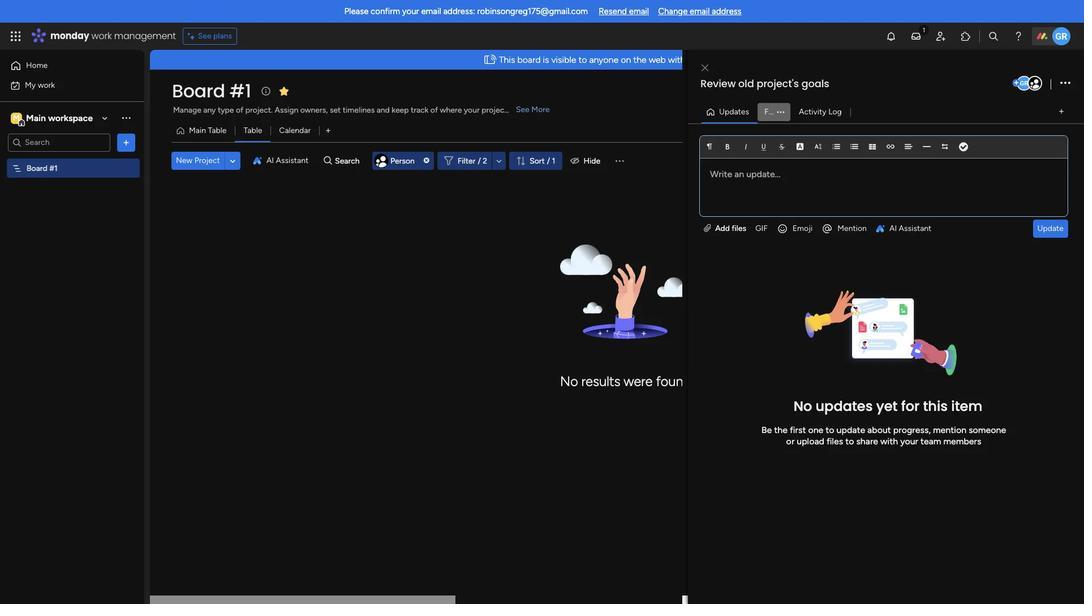 Task type: vqa. For each thing, say whether or not it's contained in the screenshot.
AI Assistant button
yes



Task type: describe. For each thing, give the bounding box(es) containing it.
ai assistant for top ai logo
[[267, 156, 309, 165]]

one
[[809, 425, 824, 435]]

emoji
[[793, 223, 813, 233]]

new project
[[176, 156, 220, 165]]

first
[[790, 425, 806, 435]]

board inside list box
[[27, 163, 47, 173]]

show board description image
[[259, 85, 273, 97]]

board #1 inside list box
[[27, 163, 58, 173]]

my work
[[25, 80, 55, 90]]

table inside table button
[[244, 126, 262, 135]]

any
[[203, 105, 216, 115]]

gif
[[756, 223, 768, 233]]

1. numbers image
[[833, 142, 841, 150]]

board #1 list box
[[0, 156, 144, 331]]

close image
[[702, 64, 709, 72]]

0 vertical spatial #1
[[230, 78, 251, 104]]

change
[[658, 6, 688, 16]]

work for my
[[38, 80, 55, 90]]

monday work management
[[50, 29, 176, 42]]

help image
[[1013, 31, 1025, 42]]

log
[[829, 107, 842, 116]]

files button
[[758, 103, 791, 121]]

project.
[[245, 105, 273, 115]]

main table
[[189, 126, 227, 135]]

0 vertical spatial ai logo image
[[253, 156, 262, 165]]

change email address
[[658, 6, 742, 16]]

no results image
[[560, 245, 691, 359]]

update button
[[1033, 219, 1069, 238]]

sort
[[530, 156, 545, 166]]

no for no updates yet for this item
[[794, 397, 813, 415]]

1
[[552, 156, 556, 166]]

Search field
[[332, 153, 366, 169]]

files inside be the first one to update about progress, mention someone or upload files to share with your team members
[[827, 436, 844, 447]]

main workspace
[[26, 112, 93, 123]]

text color image
[[797, 142, 804, 150]]

select product image
[[10, 31, 22, 42]]

activity
[[799, 107, 827, 116]]

ai for right ai logo
[[890, 223, 897, 233]]

0 vertical spatial board
[[172, 78, 225, 104]]

is
[[543, 54, 549, 65]]

1 vertical spatial ai assistant button
[[872, 219, 937, 238]]

table button
[[235, 122, 271, 140]]

be
[[762, 425, 772, 435]]

align image
[[905, 142, 913, 150]]

found
[[656, 373, 691, 390]]

mention button
[[818, 219, 872, 238]]

table inside the main table button
[[208, 126, 227, 135]]

0 vertical spatial ai assistant button
[[248, 152, 313, 170]]

files
[[765, 107, 781, 116]]

2 of from the left
[[431, 105, 438, 115]]

bold image
[[724, 142, 732, 150]]

Review old project's goals field
[[698, 76, 1011, 91]]

members
[[944, 436, 982, 447]]

update
[[837, 425, 866, 435]]

1 horizontal spatial your
[[464, 105, 480, 115]]

2
[[483, 156, 487, 166]]

main for main table
[[189, 126, 206, 135]]

board
[[518, 54, 541, 65]]

shareable
[[695, 54, 733, 65]]

calendar button
[[271, 122, 319, 140]]

update
[[1038, 223, 1064, 233]]

progress,
[[894, 425, 931, 435]]

Board #1 field
[[169, 78, 254, 104]]

see more link
[[515, 104, 551, 115]]

robinsongreg175@gmail.com
[[477, 6, 588, 16]]

new team image
[[373, 152, 391, 170]]

assign
[[275, 105, 298, 115]]

dapulse close image
[[424, 158, 430, 164]]

see for see plans
[[198, 31, 212, 41]]

updates button
[[702, 103, 758, 121]]

0 horizontal spatial assistant
[[276, 156, 309, 165]]

about
[[868, 425, 892, 435]]

home button
[[7, 57, 122, 75]]

this
[[924, 397, 948, 415]]

dapulse addbtn image
[[1013, 79, 1021, 87]]

0 horizontal spatial with
[[668, 54, 686, 65]]

0 vertical spatial the
[[634, 54, 647, 65]]

gif button
[[751, 219, 773, 238]]

plans
[[213, 31, 232, 41]]

where
[[440, 105, 462, 115]]

v2 search image
[[324, 154, 332, 167]]

for
[[902, 397, 920, 415]]

remove from favorites image
[[278, 85, 290, 97]]

item
[[952, 397, 983, 415]]

your inside be the first one to update about progress, mention someone or upload files to share with your team members
[[901, 436, 919, 447]]

to for visible
[[579, 54, 587, 65]]

anyone
[[590, 54, 619, 65]]

table image
[[869, 142, 877, 150]]

add
[[716, 223, 730, 233]]

results
[[582, 373, 621, 390]]

angle down image
[[230, 157, 236, 165]]

or
[[787, 436, 795, 447]]

1 image
[[919, 23, 930, 36]]

no updates yet for this item
[[794, 397, 983, 415]]

management
[[114, 29, 176, 42]]

yet
[[877, 397, 898, 415]]

hide button
[[566, 152, 608, 170]]

more
[[532, 105, 550, 114]]

dapulse attachment image
[[704, 223, 711, 233]]

see plans button
[[183, 28, 237, 45]]

link
[[735, 54, 748, 65]]

apps image
[[961, 31, 972, 42]]

invite members image
[[936, 31, 947, 42]]

2 horizontal spatial to
[[846, 436, 855, 447]]

1 email from the left
[[421, 6, 441, 16]]

updates
[[720, 107, 749, 116]]

confirm
[[371, 6, 400, 16]]



Task type: locate. For each thing, give the bounding box(es) containing it.
hide
[[584, 156, 601, 166]]

keep
[[392, 105, 409, 115]]

0 vertical spatial main
[[26, 112, 46, 123]]

0 vertical spatial to
[[579, 54, 587, 65]]

add view image
[[1060, 108, 1064, 116], [326, 127, 331, 135]]

0 horizontal spatial ai assistant button
[[248, 152, 313, 170]]

1 vertical spatial assistant
[[899, 223, 932, 233]]

no left results
[[560, 373, 578, 390]]

strikethrough image
[[778, 142, 786, 150]]

see
[[198, 31, 212, 41], [516, 105, 530, 114]]

#1 up type
[[230, 78, 251, 104]]

table down any
[[208, 126, 227, 135]]

address:
[[444, 6, 475, 16]]

team
[[921, 436, 942, 447]]

my work button
[[7, 76, 122, 94]]

1 horizontal spatial see
[[516, 105, 530, 114]]

new team image
[[1028, 76, 1043, 91]]

board #1 up any
[[172, 78, 251, 104]]

table down project.
[[244, 126, 262, 135]]

see more
[[516, 105, 550, 114]]

1 horizontal spatial work
[[91, 29, 112, 42]]

options image
[[1061, 76, 1071, 91], [773, 108, 789, 115], [121, 137, 132, 148]]

see left plans
[[198, 31, 212, 41]]

0 horizontal spatial the
[[634, 54, 647, 65]]

1 horizontal spatial add view image
[[1060, 108, 1064, 116]]

see for see more
[[516, 105, 530, 114]]

workspace selection element
[[11, 111, 95, 126]]

add view image for activity log
[[1060, 108, 1064, 116]]

main
[[26, 112, 46, 123], [189, 126, 206, 135]]

ai right mention
[[890, 223, 897, 233]]

0 horizontal spatial options image
[[121, 137, 132, 148]]

owners,
[[300, 105, 328, 115]]

options image down the project's
[[773, 108, 789, 115]]

0 vertical spatial ai assistant
[[267, 156, 309, 165]]

add files
[[714, 223, 747, 233]]

notifications image
[[886, 31, 897, 42]]

Search in workspace field
[[24, 136, 95, 149]]

#1 down search in workspace field
[[49, 163, 58, 173]]

main inside "workspace selection" element
[[26, 112, 46, 123]]

updates
[[816, 397, 873, 415]]

1 horizontal spatial greg robinson image
[[1053, 27, 1071, 45]]

1 horizontal spatial ai assistant button
[[872, 219, 937, 238]]

ai for top ai logo
[[267, 156, 274, 165]]

2 email from the left
[[629, 6, 649, 16]]

1 vertical spatial #1
[[49, 163, 58, 173]]

0 horizontal spatial files
[[732, 223, 747, 233]]

checklist image
[[960, 143, 969, 151]]

0 horizontal spatial see
[[198, 31, 212, 41]]

1 horizontal spatial assistant
[[899, 223, 932, 233]]

see left more
[[516, 105, 530, 114]]

1 vertical spatial main
[[189, 126, 206, 135]]

be the first one to update about progress, mention someone or upload files to share with your team members
[[762, 425, 1007, 447]]

no for no results were found
[[560, 373, 578, 390]]

email right resend
[[629, 6, 649, 16]]

ai assistant for right ai logo
[[890, 223, 932, 233]]

main for main workspace
[[26, 112, 46, 123]]

track
[[411, 105, 429, 115]]

arrow down image
[[493, 154, 506, 168]]

2 horizontal spatial your
[[901, 436, 919, 447]]

this  board is visible to anyone on the web with a shareable link
[[499, 54, 748, 65]]

2 vertical spatial options image
[[121, 137, 132, 148]]

0 horizontal spatial no
[[560, 373, 578, 390]]

1 vertical spatial ai assistant
[[890, 223, 932, 233]]

files right add
[[732, 223, 747, 233]]

1 vertical spatial no
[[794, 397, 813, 415]]

0 horizontal spatial main
[[26, 112, 46, 123]]

0 horizontal spatial of
[[236, 105, 244, 115]]

the inside be the first one to update about progress, mention someone or upload files to share with your team members
[[775, 425, 788, 435]]

0 vertical spatial your
[[402, 6, 419, 16]]

1 horizontal spatial files
[[827, 436, 844, 447]]

with
[[668, 54, 686, 65], [881, 436, 899, 447]]

project
[[482, 105, 508, 115]]

address
[[712, 6, 742, 16]]

person button
[[373, 152, 434, 170]]

&bull; bullets image
[[851, 142, 859, 150]]

0 vertical spatial assistant
[[276, 156, 309, 165]]

work for monday
[[91, 29, 112, 42]]

0 vertical spatial files
[[732, 223, 747, 233]]

search everything image
[[988, 31, 1000, 42]]

manage any type of project. assign owners, set timelines and keep track of where your project stands.
[[173, 105, 535, 115]]

1 horizontal spatial options image
[[773, 108, 789, 115]]

your right confirm on the top of the page
[[402, 6, 419, 16]]

your right where on the left top of page
[[464, 105, 480, 115]]

underline image
[[760, 142, 768, 150]]

size image
[[815, 142, 823, 150]]

of right type
[[236, 105, 244, 115]]

filter / 2
[[458, 156, 487, 166]]

board up any
[[172, 78, 225, 104]]

0 horizontal spatial /
[[478, 156, 481, 166]]

1 horizontal spatial /
[[547, 156, 550, 166]]

2 vertical spatial your
[[901, 436, 919, 447]]

to for one
[[826, 425, 835, 435]]

to right one
[[826, 425, 835, 435]]

0 vertical spatial greg robinson image
[[1053, 27, 1071, 45]]

italic image
[[742, 142, 750, 150]]

ai logo image right the angle down image
[[253, 156, 262, 165]]

1 horizontal spatial ai
[[890, 223, 897, 233]]

1 table from the left
[[208, 126, 227, 135]]

board #1
[[172, 78, 251, 104], [27, 163, 58, 173]]

1 horizontal spatial ai logo image
[[876, 224, 885, 233]]

the right on
[[634, 54, 647, 65]]

email for change email address
[[690, 6, 710, 16]]

see inside see plans button
[[198, 31, 212, 41]]

0 horizontal spatial ai logo image
[[253, 156, 262, 165]]

0 vertical spatial see
[[198, 31, 212, 41]]

0 horizontal spatial greg robinson image
[[1017, 76, 1032, 91]]

1 horizontal spatial no
[[794, 397, 813, 415]]

to
[[579, 54, 587, 65], [826, 425, 835, 435], [846, 436, 855, 447]]

1 vertical spatial ai logo image
[[876, 224, 885, 233]]

1 horizontal spatial to
[[826, 425, 835, 435]]

person
[[391, 156, 415, 166]]

mention
[[933, 425, 967, 435]]

format image
[[706, 142, 714, 150]]

visible
[[552, 54, 577, 65]]

option
[[0, 158, 144, 160]]

1 vertical spatial files
[[827, 436, 844, 447]]

1 horizontal spatial #1
[[230, 78, 251, 104]]

to right visible
[[579, 54, 587, 65]]

main right workspace image
[[26, 112, 46, 123]]

timelines
[[343, 105, 375, 115]]

workspace options image
[[121, 112, 132, 124]]

share
[[857, 436, 879, 447]]

greg robinson image
[[1053, 27, 1071, 45], [1017, 76, 1032, 91]]

0 vertical spatial with
[[668, 54, 686, 65]]

/ left 2
[[478, 156, 481, 166]]

email
[[421, 6, 441, 16], [629, 6, 649, 16], [690, 6, 710, 16]]

please
[[344, 6, 369, 16]]

options image inside files button
[[773, 108, 789, 115]]

ai assistant button
[[248, 152, 313, 170], [872, 219, 937, 238]]

2 horizontal spatial options image
[[1061, 76, 1071, 91]]

my
[[25, 80, 36, 90]]

1 vertical spatial greg robinson image
[[1017, 76, 1032, 91]]

board down search in workspace field
[[27, 163, 47, 173]]

the right be
[[775, 425, 788, 435]]

1 vertical spatial work
[[38, 80, 55, 90]]

ai logo image
[[253, 156, 262, 165], [876, 224, 885, 233]]

review
[[701, 76, 736, 91]]

2 table from the left
[[244, 126, 262, 135]]

0 vertical spatial board #1
[[172, 78, 251, 104]]

monday
[[50, 29, 89, 42]]

main table button
[[172, 122, 235, 140]]

with left a
[[668, 54, 686, 65]]

your down progress,
[[901, 436, 919, 447]]

greg robinson image right help image
[[1053, 27, 1071, 45]]

1 horizontal spatial ai assistant
[[890, 223, 932, 233]]

menu image
[[614, 155, 626, 166]]

1 horizontal spatial email
[[629, 6, 649, 16]]

of right the track
[[431, 105, 438, 115]]

0 horizontal spatial #1
[[49, 163, 58, 173]]

2 vertical spatial to
[[846, 436, 855, 447]]

ai assistant button right mention
[[872, 219, 937, 238]]

resend email link
[[599, 6, 649, 16]]

1 vertical spatial board
[[27, 163, 47, 173]]

0 horizontal spatial ai assistant
[[267, 156, 309, 165]]

3 email from the left
[[690, 6, 710, 16]]

2 horizontal spatial email
[[690, 6, 710, 16]]

1 horizontal spatial board
[[172, 78, 225, 104]]

web
[[649, 54, 666, 65]]

0 horizontal spatial table
[[208, 126, 227, 135]]

please confirm your email address: robinsongreg175@gmail.com
[[344, 6, 588, 16]]

link image
[[887, 142, 895, 150]]

review old project's goals
[[701, 76, 830, 91]]

2 / from the left
[[547, 156, 550, 166]]

0 horizontal spatial work
[[38, 80, 55, 90]]

#1
[[230, 78, 251, 104], [49, 163, 58, 173]]

/ for 1
[[547, 156, 550, 166]]

of
[[236, 105, 244, 115], [431, 105, 438, 115]]

0 vertical spatial work
[[91, 29, 112, 42]]

ai down table button
[[267, 156, 274, 165]]

0 horizontal spatial to
[[579, 54, 587, 65]]

set
[[330, 105, 341, 115]]

old
[[739, 76, 754, 91]]

1 vertical spatial to
[[826, 425, 835, 435]]

workspace image
[[11, 112, 22, 124]]

work inside button
[[38, 80, 55, 90]]

work right my
[[38, 80, 55, 90]]

emoji button
[[773, 219, 818, 238]]

m
[[13, 113, 20, 123]]

/ for 2
[[478, 156, 481, 166]]

see plans
[[198, 31, 232, 41]]

1 vertical spatial options image
[[773, 108, 789, 115]]

options image right new team image
[[1061, 76, 1071, 91]]

/
[[478, 156, 481, 166], [547, 156, 550, 166]]

add view image for calendar
[[326, 127, 331, 135]]

0 horizontal spatial add view image
[[326, 127, 331, 135]]

1 vertical spatial see
[[516, 105, 530, 114]]

new
[[176, 156, 193, 165]]

were
[[624, 373, 653, 390]]

upload
[[797, 436, 825, 447]]

0 horizontal spatial email
[[421, 6, 441, 16]]

with inside be the first one to update about progress, mention someone or upload files to share with your team members
[[881, 436, 899, 447]]

with down the about
[[881, 436, 899, 447]]

someone
[[969, 425, 1007, 435]]

1 horizontal spatial main
[[189, 126, 206, 135]]

1 horizontal spatial table
[[244, 126, 262, 135]]

this
[[499, 54, 515, 65]]

options image down workspace options image
[[121, 137, 132, 148]]

resend email
[[599, 6, 649, 16]]

assistant
[[276, 156, 309, 165], [899, 223, 932, 233]]

/ left 1
[[547, 156, 550, 166]]

main down manage
[[189, 126, 206, 135]]

ai logo image right mention
[[876, 224, 885, 233]]

board #1 down search in workspace field
[[27, 163, 58, 173]]

0 vertical spatial no
[[560, 373, 578, 390]]

1 horizontal spatial the
[[775, 425, 788, 435]]

email for resend email
[[629, 6, 649, 16]]

0 horizontal spatial your
[[402, 6, 419, 16]]

see inside see more link
[[516, 105, 530, 114]]

email right "change"
[[690, 6, 710, 16]]

project
[[195, 156, 220, 165]]

files down update on the right bottom of page
[[827, 436, 844, 447]]

and
[[377, 105, 390, 115]]

0 horizontal spatial ai
[[267, 156, 274, 165]]

project's
[[757, 76, 799, 91]]

1 vertical spatial your
[[464, 105, 480, 115]]

a
[[688, 54, 693, 65]]

1 vertical spatial with
[[881, 436, 899, 447]]

work right monday
[[91, 29, 112, 42]]

1 of from the left
[[236, 105, 244, 115]]

0 vertical spatial ai
[[267, 156, 274, 165]]

resend
[[599, 6, 627, 16]]

home
[[26, 61, 48, 70]]

animation image
[[481, 50, 499, 69]]

manage
[[173, 105, 201, 115]]

change email address link
[[658, 6, 742, 16]]

0 vertical spatial options image
[[1061, 76, 1071, 91]]

to down update on the right bottom of page
[[846, 436, 855, 447]]

no up first on the bottom of page
[[794, 397, 813, 415]]

1 / from the left
[[478, 156, 481, 166]]

0 horizontal spatial board
[[27, 163, 47, 173]]

0 vertical spatial add view image
[[1060, 108, 1064, 116]]

new project button
[[172, 152, 225, 170]]

1 vertical spatial add view image
[[326, 127, 331, 135]]

sort / 1
[[530, 156, 556, 166]]

work
[[91, 29, 112, 42], [38, 80, 55, 90]]

inbox image
[[911, 31, 922, 42]]

greg robinson image down help image
[[1017, 76, 1032, 91]]

on
[[621, 54, 631, 65]]

1 vertical spatial board #1
[[27, 163, 58, 173]]

rtl ltr image
[[941, 142, 949, 150]]

1 horizontal spatial of
[[431, 105, 438, 115]]

calendar
[[279, 126, 311, 135]]

1 horizontal spatial with
[[881, 436, 899, 447]]

1 vertical spatial ai
[[890, 223, 897, 233]]

main inside button
[[189, 126, 206, 135]]

1 vertical spatial the
[[775, 425, 788, 435]]

activity log
[[799, 107, 842, 116]]

1 horizontal spatial board #1
[[172, 78, 251, 104]]

no results were found
[[560, 373, 691, 390]]

0 horizontal spatial board #1
[[27, 163, 58, 173]]

ai assistant button down calendar "button"
[[248, 152, 313, 170]]

workspace
[[48, 112, 93, 123]]

email left address:
[[421, 6, 441, 16]]

#1 inside 'board #1' list box
[[49, 163, 58, 173]]

line image
[[923, 142, 931, 150]]



